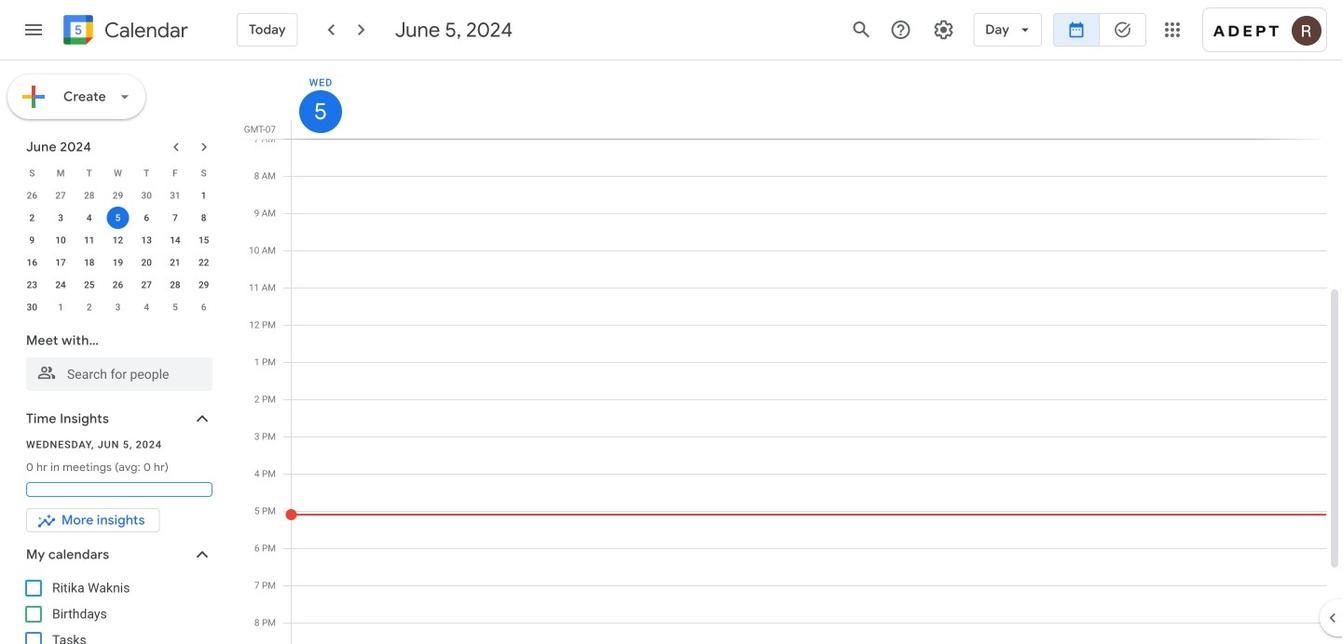 Task type: vqa. For each thing, say whether or not it's contained in the screenshot.
cell
yes



Task type: describe. For each thing, give the bounding box(es) containing it.
5, today element
[[107, 207, 129, 229]]

may 29 element
[[107, 185, 129, 207]]

30 element
[[21, 296, 43, 319]]

15 element
[[193, 229, 215, 252]]

2 wednesday, june 5, today element from the top
[[299, 90, 342, 133]]

2 element
[[21, 207, 43, 229]]

3 element
[[49, 207, 72, 229]]

27 element
[[135, 274, 158, 296]]

july 1 element
[[49, 296, 72, 319]]

heading inside the calendar element
[[101, 19, 188, 41]]

20 element
[[135, 252, 158, 274]]

14 element
[[164, 229, 186, 252]]

calendar element
[[60, 11, 188, 52]]

july 5 element
[[164, 296, 186, 319]]

24 element
[[49, 274, 72, 296]]

13 element
[[135, 229, 158, 252]]

5 row from the top
[[18, 252, 218, 274]]

main drawer image
[[22, 19, 45, 41]]

june 2024 grid
[[18, 162, 218, 319]]

22 element
[[193, 252, 215, 274]]

1 wednesday, june 5, today element from the top
[[299, 68, 342, 133]]

july 3 element
[[107, 296, 129, 319]]

3 row from the top
[[18, 207, 218, 229]]

6 row from the top
[[18, 274, 218, 296]]

may 31 element
[[164, 185, 186, 207]]

may 30 element
[[135, 185, 158, 207]]



Task type: locate. For each thing, give the bounding box(es) containing it.
8 element
[[193, 207, 215, 229]]

28 element
[[164, 274, 186, 296]]

16 element
[[21, 252, 43, 274]]

21 element
[[164, 252, 186, 274]]

10 element
[[49, 229, 72, 252]]

settings menu image
[[932, 19, 955, 41]]

23 element
[[21, 274, 43, 296]]

11 element
[[78, 229, 100, 252]]

column header
[[291, 61, 1327, 139]]

grid
[[239, 61, 1342, 645]]

row group
[[18, 185, 218, 319]]

wednesday, june 5, today element
[[299, 68, 342, 133], [299, 90, 342, 133]]

Search for people to meet text field
[[37, 358, 201, 391]]

may 26 element
[[21, 185, 43, 207]]

29 element
[[193, 274, 215, 296]]

1 element
[[193, 185, 215, 207]]

19 element
[[107, 252, 129, 274]]

6 element
[[135, 207, 158, 229]]

26 element
[[107, 274, 129, 296]]

row
[[18, 162, 218, 185], [18, 185, 218, 207], [18, 207, 218, 229], [18, 229, 218, 252], [18, 252, 218, 274], [18, 274, 218, 296], [18, 296, 218, 319]]

1 row from the top
[[18, 162, 218, 185]]

17 element
[[49, 252, 72, 274]]

18 element
[[78, 252, 100, 274]]

my calendars list
[[4, 574, 231, 645]]

25 element
[[78, 274, 100, 296]]

july 6 element
[[193, 296, 215, 319]]

july 2 element
[[78, 296, 100, 319]]

7 element
[[164, 207, 186, 229]]

cell inside the june 2024 grid
[[104, 207, 132, 229]]

4 row from the top
[[18, 229, 218, 252]]

12 element
[[107, 229, 129, 252]]

cell
[[104, 207, 132, 229]]

7 row from the top
[[18, 296, 218, 319]]

4 element
[[78, 207, 100, 229]]

may 27 element
[[49, 185, 72, 207]]

may 28 element
[[78, 185, 100, 207]]

9 element
[[21, 229, 43, 252]]

heading
[[101, 19, 188, 41]]

2 row from the top
[[18, 185, 218, 207]]

july 4 element
[[135, 296, 158, 319]]

None search field
[[0, 324, 231, 391]]



